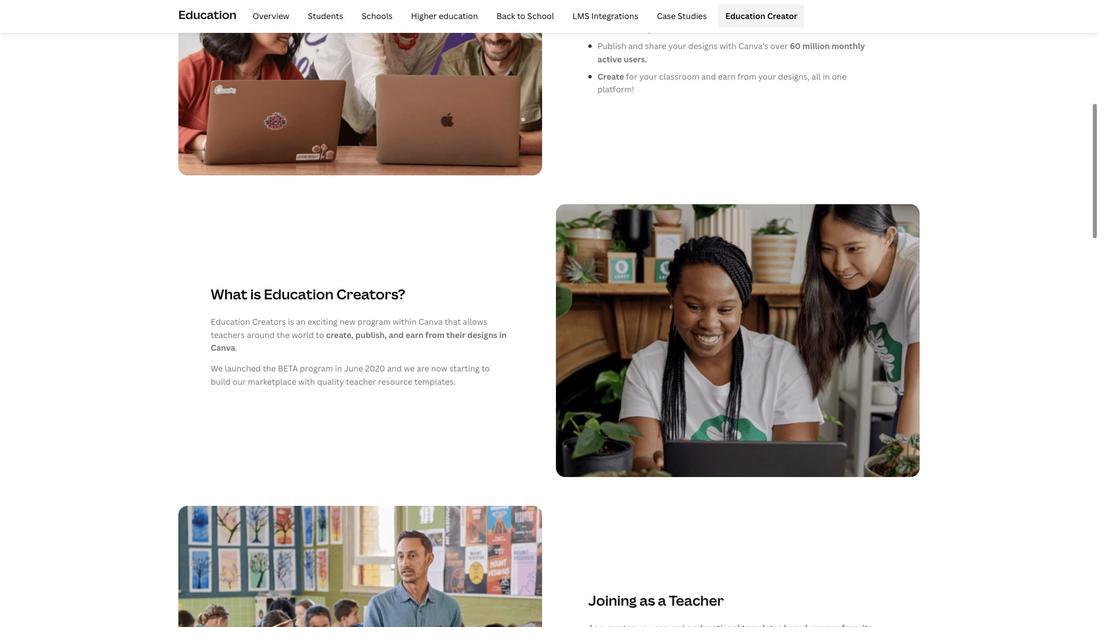 Task type: describe. For each thing, give the bounding box(es) containing it.
the inside the we launched the beta program in june 2020 and we are now starting to build our marketplace with quality teacher resource templates.
[[263, 363, 276, 374]]

to inside the we launched the beta program in june 2020 and we are now starting to build our marketplace with quality teacher resource templates.
[[482, 363, 490, 374]]

60 million monthly active users.
[[598, 41, 865, 64]]

marketplace
[[248, 376, 296, 387]]

creator
[[767, 10, 797, 21]]

lms integrations
[[573, 10, 638, 21]]

class
[[626, 10, 645, 21]]

overview link
[[246, 5, 296, 28]]

in inside the for your classroom and earn from your designs, all in one platform!
[[823, 71, 830, 82]]

now
[[431, 363, 447, 374]]

designs,
[[778, 71, 810, 82]]

60
[[790, 41, 801, 52]]

create
[[598, 71, 626, 82]]

starting
[[449, 363, 480, 374]]

schools link
[[355, 5, 399, 28]]

teacher
[[669, 591, 724, 610]]

one
[[832, 71, 846, 82]]

case studies link
[[650, 5, 714, 28]]

0 vertical spatial designs
[[688, 41, 718, 52]]

studies
[[678, 10, 707, 21]]

education creator
[[725, 10, 797, 21]]

integrations
[[591, 10, 638, 21]]

back to school
[[496, 10, 554, 21]]

launched
[[225, 363, 261, 374]]

favourite
[[598, 23, 633, 34]]

higher education link
[[404, 5, 485, 28]]

a
[[658, 591, 666, 610]]

school
[[527, 10, 554, 21]]

creators
[[252, 316, 286, 327]]

around
[[247, 329, 275, 340]]

and up users.
[[628, 41, 643, 52]]

earn inside create, publish, and earn from their designs in canva
[[406, 329, 424, 340]]

quality
[[317, 376, 344, 387]]

platform!
[[598, 84, 634, 95]]

schools
[[362, 10, 393, 21]]

reflect
[[741, 10, 767, 21]]

canva for education creators is an exciting new program within canva that allows teachers around the world to
[[419, 316, 443, 327]]

create,
[[326, 329, 353, 340]]

we launched the beta program in june 2020 and we are now starting to build our marketplace with quality teacher resource templates.
[[211, 363, 490, 387]]

and inside the style and favourite subjects.
[[846, 10, 860, 21]]

back to school link
[[490, 5, 561, 28]]

lms
[[573, 10, 589, 21]]

your right for
[[639, 71, 657, 82]]

joining as a teacher
[[588, 591, 724, 610]]

case
[[657, 10, 676, 21]]

program inside the we launched the beta program in june 2020 and we are now starting to build our marketplace with quality teacher resource templates.
[[300, 363, 333, 374]]

teachers
[[211, 329, 245, 340]]

create, publish, and earn from their designs in canva
[[211, 329, 507, 353]]

new
[[340, 316, 356, 327]]

your left designs,
[[758, 71, 776, 82]]

our
[[232, 376, 246, 387]]

your right share
[[668, 41, 686, 52]]

resource
[[378, 376, 412, 387]]

for your classroom and earn from your designs, all in one platform!
[[598, 71, 846, 95]]

0 vertical spatial with
[[720, 41, 736, 52]]

canva for create, publish, and earn from their designs in canva
[[211, 342, 235, 353]]

as
[[640, 591, 655, 610]]

from inside the for your classroom and earn from your designs, all in one platform!
[[737, 71, 756, 82]]

active
[[598, 53, 622, 64]]

higher
[[411, 10, 437, 21]]

education creator link
[[718, 5, 804, 28]]

in inside create, publish, and earn from their designs in canva
[[499, 329, 507, 340]]

users.
[[624, 53, 647, 64]]



Task type: vqa. For each thing, say whether or not it's contained in the screenshot.
the rightmost Paid plan icon
no



Task type: locate. For each thing, give the bounding box(es) containing it.
program up publish,
[[357, 316, 391, 327]]

1 vertical spatial is
[[288, 316, 294, 327]]

designs
[[688, 41, 718, 52], [467, 329, 497, 340]]

canva inside education creators is an exciting new program within canva that allows teachers around the world to
[[419, 316, 443, 327]]

from inside create, publish, and earn from their designs in canva
[[425, 329, 445, 340]]

1 horizontal spatial program
[[357, 316, 391, 327]]

1 vertical spatial that
[[445, 316, 461, 327]]

0 horizontal spatial with
[[298, 376, 315, 387]]

that inside education creators is an exciting new program within canva that allows teachers around the world to
[[445, 316, 461, 327]]

to right the starting
[[482, 363, 490, 374]]

publish and share your designs with canva's over
[[598, 41, 790, 52]]

in
[[688, 10, 695, 21], [823, 71, 830, 82], [499, 329, 507, 340], [335, 363, 342, 374]]

that up their
[[445, 316, 461, 327]]

designs inside create, publish, and earn from their designs in canva
[[467, 329, 497, 340]]

are
[[417, 363, 429, 374]]

with down the style and favourite subjects.
[[720, 41, 736, 52]]

education templates image
[[556, 205, 920, 477]]

million
[[803, 41, 830, 52]]

that left the reflect
[[723, 10, 739, 21]]

program up quality
[[300, 363, 333, 374]]

0 vertical spatial program
[[357, 316, 391, 327]]

0 vertical spatial is
[[250, 285, 261, 304]]

their
[[446, 329, 465, 340]]

design
[[598, 10, 624, 21]]

monthly
[[832, 41, 865, 52]]

0 horizontal spatial from
[[425, 329, 445, 340]]

1 vertical spatial earn
[[406, 329, 424, 340]]

teaching
[[789, 10, 823, 21]]

education for education creator
[[725, 10, 765, 21]]

style and favourite subjects.
[[598, 10, 860, 34]]

design class resources in canva that reflect your teaching
[[598, 10, 825, 21]]

the down creators
[[277, 329, 290, 340]]

program inside education creators is an exciting new program within canva that allows teachers around the world to
[[357, 316, 391, 327]]

in right the resources
[[688, 10, 695, 21]]

joining
[[588, 591, 637, 610]]

creators?
[[336, 285, 405, 304]]

within
[[393, 316, 417, 327]]

and up resource
[[387, 363, 402, 374]]

and inside the for your classroom and earn from your designs, all in one platform!
[[701, 71, 716, 82]]

and
[[846, 10, 860, 21], [628, 41, 643, 52], [701, 71, 716, 82], [389, 329, 404, 340], [387, 363, 402, 374]]

1 horizontal spatial is
[[288, 316, 294, 327]]

1 horizontal spatial with
[[720, 41, 736, 52]]

lms integrations link
[[566, 5, 645, 28]]

designs down allows
[[467, 329, 497, 340]]

teacher
[[346, 376, 376, 387]]

designs down design class resources in canva that reflect your teaching
[[688, 41, 718, 52]]

we
[[211, 363, 223, 374]]

is
[[250, 285, 261, 304], [288, 316, 294, 327]]

back
[[496, 10, 515, 21]]

the
[[277, 329, 290, 340], [263, 363, 276, 374]]

0 vertical spatial that
[[723, 10, 739, 21]]

0 horizontal spatial is
[[250, 285, 261, 304]]

1 vertical spatial to
[[316, 329, 324, 340]]

exciting
[[308, 316, 338, 327]]

to down 'exciting'
[[316, 329, 324, 340]]

with inside the we launched the beta program in june 2020 and we are now starting to build our marketplace with quality teacher resource templates.
[[298, 376, 315, 387]]

0 vertical spatial the
[[277, 329, 290, 340]]

for
[[626, 71, 637, 82]]

to
[[517, 10, 525, 21], [316, 329, 324, 340], [482, 363, 490, 374]]

that
[[723, 10, 739, 21], [445, 316, 461, 327]]

from down 60 million monthly active users.
[[737, 71, 756, 82]]

share
[[645, 41, 666, 52]]

2020
[[365, 363, 385, 374]]

education for education
[[178, 7, 237, 22]]

build
[[211, 376, 231, 387]]

program
[[357, 316, 391, 327], [300, 363, 333, 374]]

1 horizontal spatial from
[[737, 71, 756, 82]]

2 vertical spatial to
[[482, 363, 490, 374]]

0 vertical spatial from
[[737, 71, 756, 82]]

0 horizontal spatial the
[[263, 363, 276, 374]]

from
[[737, 71, 756, 82], [425, 329, 445, 340]]

2 vertical spatial canva
[[211, 342, 235, 353]]

education
[[439, 10, 478, 21]]

1 vertical spatial program
[[300, 363, 333, 374]]

world
[[292, 329, 314, 340]]

publish
[[598, 41, 626, 52]]

beta
[[278, 363, 298, 374]]

to inside back to school link
[[517, 10, 525, 21]]

1 horizontal spatial designs
[[688, 41, 718, 52]]

templates.
[[414, 376, 456, 387]]

to inside education creators is an exciting new program within canva that allows teachers around the world to
[[316, 329, 324, 340]]

classroom
[[659, 71, 699, 82]]

0 vertical spatial to
[[517, 10, 525, 21]]

the inside education creators is an exciting new program within canva that allows teachers around the world to
[[277, 329, 290, 340]]

subjects.
[[635, 23, 670, 34]]

with left quality
[[298, 376, 315, 387]]

from left their
[[425, 329, 445, 340]]

higher education
[[411, 10, 478, 21]]

and inside create, publish, and earn from their designs in canva
[[389, 329, 404, 340]]

we
[[404, 363, 415, 374]]

1 vertical spatial the
[[263, 363, 276, 374]]

what is education creators?
[[211, 285, 405, 304]]

earn down 60 million monthly active users.
[[718, 71, 736, 82]]

overview
[[253, 10, 289, 21]]

students
[[308, 10, 343, 21]]

over
[[770, 41, 788, 52]]

1 vertical spatial canva
[[419, 316, 443, 327]]

0 horizontal spatial program
[[300, 363, 333, 374]]

is inside education creators is an exciting new program within canva that allows teachers around the world to
[[288, 316, 294, 327]]

in right their
[[499, 329, 507, 340]]

and right classroom
[[701, 71, 716, 82]]

1 horizontal spatial to
[[482, 363, 490, 374]]

the up 'marketplace'
[[263, 363, 276, 374]]

0 horizontal spatial that
[[445, 316, 461, 327]]

education collab image
[[178, 0, 542, 176]]

2 horizontal spatial canva
[[697, 10, 721, 21]]

and right 'style'
[[846, 10, 860, 21]]

publish,
[[355, 329, 387, 340]]

earn
[[718, 71, 736, 82], [406, 329, 424, 340]]

education inside education creators is an exciting new program within canva that allows teachers around the world to
[[211, 316, 250, 327]]

1 horizontal spatial earn
[[718, 71, 736, 82]]

june
[[344, 363, 363, 374]]

0 horizontal spatial to
[[316, 329, 324, 340]]

and down 'within'
[[389, 329, 404, 340]]

case studies
[[657, 10, 707, 21]]

students link
[[301, 5, 350, 28]]

is right what
[[250, 285, 261, 304]]

in left the june
[[335, 363, 342, 374]]

education for education creators is an exciting new program within canva that allows teachers around the world to
[[211, 316, 250, 327]]

to right back
[[517, 10, 525, 21]]

.
[[235, 342, 237, 353]]

education
[[178, 7, 237, 22], [725, 10, 765, 21], [264, 285, 334, 304], [211, 316, 250, 327]]

1 horizontal spatial the
[[277, 329, 290, 340]]

0 vertical spatial canva
[[697, 10, 721, 21]]

canva's
[[738, 41, 768, 52]]

and inside the we launched the beta program in june 2020 and we are now starting to build our marketplace with quality teacher resource templates.
[[387, 363, 402, 374]]

1 horizontal spatial canva
[[419, 316, 443, 327]]

your
[[769, 10, 787, 21], [668, 41, 686, 52], [639, 71, 657, 82], [758, 71, 776, 82]]

all
[[812, 71, 821, 82]]

is left an
[[288, 316, 294, 327]]

0 horizontal spatial designs
[[467, 329, 497, 340]]

education creators is an exciting new program within canva that allows teachers around the world to
[[211, 316, 487, 340]]

your right the reflect
[[769, 10, 787, 21]]

earn down 'within'
[[406, 329, 424, 340]]

menu bar
[[241, 5, 804, 28]]

2 horizontal spatial to
[[517, 10, 525, 21]]

0 horizontal spatial canva
[[211, 342, 235, 353]]

what
[[211, 285, 247, 304]]

an
[[296, 316, 306, 327]]

canva inside create, publish, and earn from their designs in canva
[[211, 342, 235, 353]]

1 vertical spatial with
[[298, 376, 315, 387]]

menu bar containing overview
[[241, 5, 804, 28]]

1 horizontal spatial that
[[723, 10, 739, 21]]

style
[[825, 10, 844, 21]]

in inside the we launched the beta program in june 2020 and we are now starting to build our marketplace with quality teacher resource templates.
[[335, 363, 342, 374]]

resources
[[647, 10, 686, 21]]

0 vertical spatial earn
[[718, 71, 736, 82]]

1 vertical spatial from
[[425, 329, 445, 340]]

1 vertical spatial designs
[[467, 329, 497, 340]]

earn inside the for your classroom and earn from your designs, all in one platform!
[[718, 71, 736, 82]]

in right all
[[823, 71, 830, 82]]

0 horizontal spatial earn
[[406, 329, 424, 340]]

with
[[720, 41, 736, 52], [298, 376, 315, 387]]

allows
[[463, 316, 487, 327]]



